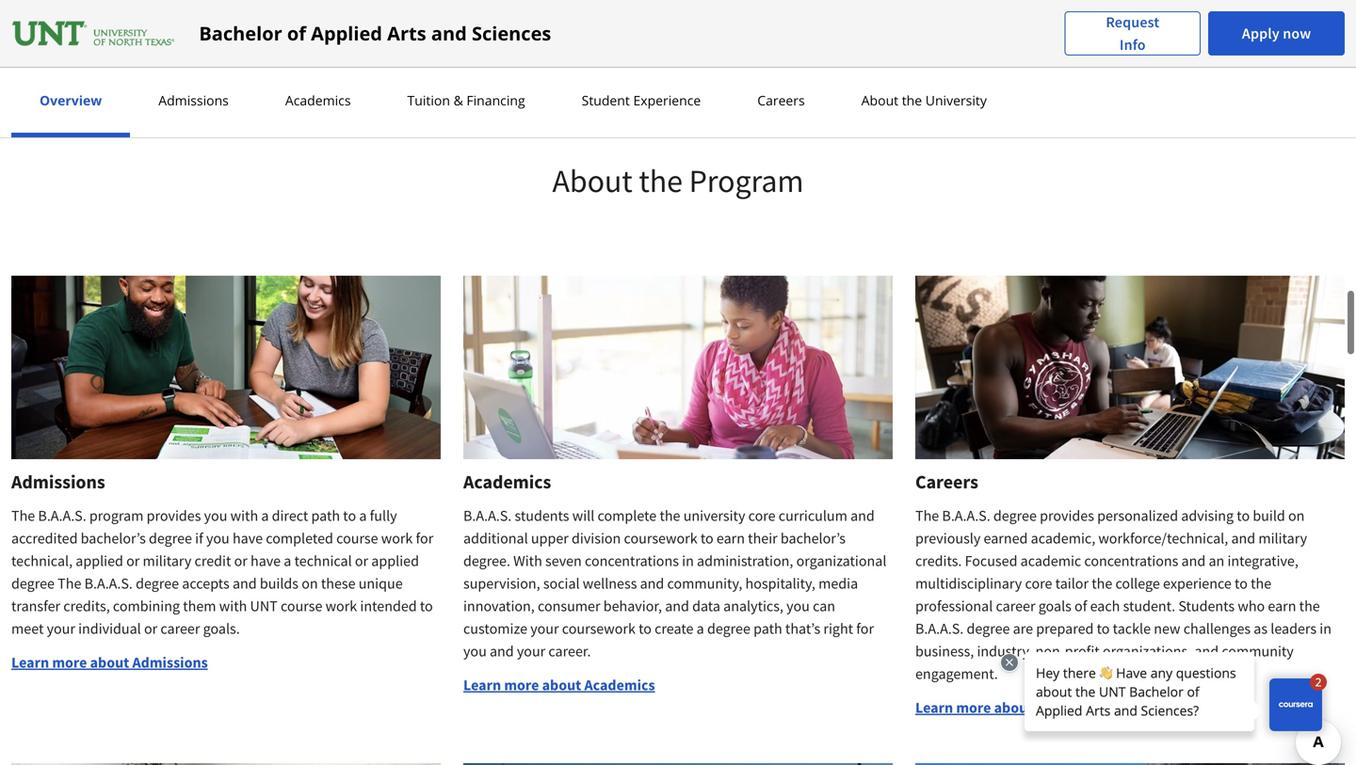 Task type: describe. For each thing, give the bounding box(es) containing it.
tuition & financing link
[[402, 91, 531, 109]]

the down integrative,
[[1251, 574, 1272, 593]]

supervision,
[[463, 574, 540, 593]]

earn inside the b.a.a.s. degree provides personalized advising to build on previously earned academic, workforce/technical, and military credits. focused academic concentrations and an integrative, multidisciplinary core tailor the college experience to the professional career goals of each student. students who earn the b.a.a.s. degree are prepared to tackle new challenges as leaders in business, industry, non-profit organizations, and community engagement.
[[1268, 597, 1296, 616]]

additional
[[463, 529, 528, 548]]

industry,
[[977, 642, 1033, 661]]

student.
[[1123, 597, 1175, 616]]

students
[[515, 507, 569, 525]]

apply
[[1242, 24, 1280, 43]]

in inside b.a.a.s. students will complete the university core curriculum and additional upper division coursework to earn their bachelor's degree. with seven concentrations in administration, organizational supervision, social wellness and community, hospitality, media innovation, consumer behavior, and data analytics, you can customize your coursework to create a degree path that's right for you and your career.
[[682, 552, 694, 571]]

previously
[[915, 529, 981, 548]]

career.
[[548, 642, 591, 661]]

business,
[[915, 642, 974, 661]]

student experience link
[[576, 91, 707, 109]]

learn more about careers
[[915, 699, 1087, 718]]

academics link
[[280, 91, 356, 109]]

advising
[[1181, 507, 1234, 525]]

concentrations inside the b.a.a.s. degree provides personalized advising to build on previously earned academic, workforce/technical, and military credits. focused academic concentrations and an integrative, multidisciplinary core tailor the college experience to the professional career goals of each student. students who earn the b.a.a.s. degree are prepared to tackle new challenges as leaders in business, industry, non-profit organizations, and community engagement.
[[1084, 552, 1178, 571]]

challenges
[[1183, 620, 1251, 638]]

more for careers
[[956, 699, 991, 718]]

to up who
[[1235, 574, 1248, 593]]

career inside the b.a.a.s. program provides you with a direct path to a fully accredited bachelor's degree if you have completed course work for technical, applied or military credit or have a technical or applied degree  the b.a.a.s. degree accepts and builds on these unique transfer credits, combining them with unt course work intended to meet your individual or career goals.
[[160, 620, 200, 638]]

personalized
[[1097, 507, 1178, 525]]

hospitality,
[[745, 574, 815, 593]]

right
[[823, 620, 853, 638]]

direct
[[272, 507, 308, 525]]

sciences
[[472, 20, 551, 46]]

community,
[[667, 574, 742, 593]]

1 horizontal spatial the
[[58, 574, 81, 593]]

accepts
[[182, 574, 230, 593]]

seven
[[545, 552, 582, 571]]

academic
[[1021, 552, 1081, 571]]

to down university
[[700, 529, 714, 548]]

program
[[89, 507, 144, 525]]

learn for admissions
[[11, 653, 49, 672]]

completed
[[266, 529, 333, 548]]

about for careers
[[994, 699, 1033, 718]]

1 vertical spatial work
[[325, 597, 357, 616]]

you right if
[[206, 529, 230, 548]]

about for about the program
[[552, 160, 633, 201]]

learn more about admissions
[[11, 653, 208, 672]]

profit
[[1065, 642, 1100, 661]]

1 vertical spatial course
[[281, 597, 322, 616]]

overview link
[[34, 91, 108, 109]]

tuition & financing
[[407, 91, 525, 109]]

overview
[[40, 91, 102, 109]]

1 vertical spatial coursework
[[562, 620, 636, 638]]

0 vertical spatial admissions
[[158, 91, 229, 109]]

workforce/technical,
[[1098, 529, 1228, 548]]

2 vertical spatial careers
[[1036, 699, 1087, 718]]

for inside b.a.a.s. students will complete the university core curriculum and additional upper division coursework to earn their bachelor's degree. with seven concentrations in administration, organizational supervision, social wellness and community, hospitality, media innovation, consumer behavior, and data analytics, you can customize your coursework to create a degree path that's right for you and your career.
[[856, 620, 874, 638]]

b.a.a.s. up accredited
[[38, 507, 86, 525]]

university of north texas image
[[11, 18, 176, 49]]

2 vertical spatial academics
[[584, 676, 655, 695]]

non-
[[1036, 642, 1065, 661]]

and up experience
[[1181, 552, 1206, 571]]

learn more about academics link
[[463, 676, 655, 695]]

more for academics
[[504, 676, 539, 695]]

build
[[1253, 507, 1285, 525]]

the down experience
[[639, 160, 683, 201]]

new
[[1154, 620, 1180, 638]]

earned
[[984, 529, 1028, 548]]

b.a.a.s. students will complete the university core curriculum and additional upper division coursework to earn their bachelor's degree. with seven concentrations in administration, organizational supervision, social wellness and community, hospitality, media innovation, consumer behavior, and data analytics, you can customize your coursework to create a degree path that's right for you and your career.
[[463, 507, 887, 661]]

your inside the b.a.a.s. program provides you with a direct path to a fully accredited bachelor's degree if you have completed course work for technical, applied or military credit or have a technical or applied degree  the b.a.a.s. degree accepts and builds on these unique transfer credits, combining them with unt course work intended to meet your individual or career goals.
[[47, 620, 75, 638]]

and right curriculum
[[850, 507, 875, 525]]

you up that's
[[786, 597, 810, 616]]

each
[[1090, 597, 1120, 616]]

1 horizontal spatial academics
[[463, 470, 551, 494]]

b.a.a.s. up 'credits,' at the left bottom
[[84, 574, 133, 593]]

media
[[818, 574, 858, 593]]

about the university
[[861, 91, 987, 109]]

and up integrative,
[[1231, 529, 1255, 548]]

professional
[[915, 597, 993, 616]]

community
[[1222, 642, 1294, 661]]

who
[[1238, 597, 1265, 616]]

degree left if
[[149, 529, 192, 548]]

1 vertical spatial have
[[250, 552, 281, 571]]

technical,
[[11, 552, 73, 571]]

b.a.a.s. up previously
[[942, 507, 990, 525]]

or right credit
[[234, 552, 247, 571]]

about for admissions
[[90, 653, 129, 672]]

0 vertical spatial course
[[336, 529, 378, 548]]

credit
[[194, 552, 231, 571]]

about the university link
[[856, 91, 993, 109]]

request info button
[[1065, 11, 1201, 56]]

core inside the b.a.a.s. degree provides personalized advising to build on previously earned academic, workforce/technical, and military credits. focused academic concentrations and an integrative, multidisciplinary core tailor the college experience to the professional career goals of each student. students who earn the b.a.a.s. degree are prepared to tackle new challenges as leaders in business, industry, non-profit organizations, and community engagement.
[[1025, 574, 1052, 593]]

in inside the b.a.a.s. degree provides personalized advising to build on previously earned academic, workforce/technical, and military credits. focused academic concentrations and an integrative, multidisciplinary core tailor the college experience to the professional career goals of each student. students who earn the b.a.a.s. degree are prepared to tackle new challenges as leaders in business, industry, non-profit organizations, and community engagement.
[[1320, 620, 1332, 638]]

bachelor's inside b.a.a.s. students will complete the university core curriculum and additional upper division coursework to earn their bachelor's degree. with seven concentrations in administration, organizational supervision, social wellness and community, hospitality, media innovation, consumer behavior, and data analytics, you can customize your coursework to create a degree path that's right for you and your career.
[[781, 529, 846, 548]]

degree.
[[463, 552, 510, 571]]

goals.
[[203, 620, 240, 638]]

about for academics
[[542, 676, 581, 695]]

bachelor
[[199, 20, 282, 46]]

learn more about admissions link
[[11, 653, 208, 672]]

the b.a.a.s. degree provides personalized advising to build on previously earned academic, workforce/technical, and military credits. focused academic concentrations and an integrative, multidisciplinary core tailor the college experience to the professional career goals of each student. students who earn the b.a.a.s. degree are prepared to tackle new challenges as leaders in business, industry, non-profit organizations, and community engagement.
[[915, 507, 1332, 684]]

learn for academics
[[463, 676, 501, 695]]

credits,
[[63, 597, 110, 616]]

apply now button
[[1208, 11, 1345, 56]]

0 vertical spatial work
[[381, 529, 413, 548]]

and up "behavior," at the bottom of the page
[[640, 574, 664, 593]]

now
[[1283, 24, 1311, 43]]

wellness
[[583, 574, 637, 593]]

builds
[[260, 574, 299, 593]]

learn more about careers link
[[915, 699, 1087, 718]]

university
[[683, 507, 745, 525]]

provides for admissions
[[147, 507, 201, 525]]

and up create
[[665, 597, 689, 616]]

degree up industry,
[[967, 620, 1010, 638]]

these
[[321, 574, 356, 593]]

degree up the transfer
[[11, 574, 55, 593]]

multidisciplinary
[[915, 574, 1022, 593]]

learn for careers
[[915, 699, 953, 718]]

technical
[[294, 552, 352, 571]]

applied
[[311, 20, 382, 46]]

can
[[813, 597, 835, 616]]

data
[[692, 597, 720, 616]]



Task type: locate. For each thing, give the bounding box(es) containing it.
that's
[[785, 620, 820, 638]]

the for admissions
[[11, 507, 35, 525]]

1 vertical spatial of
[[1075, 597, 1087, 616]]

admissions
[[158, 91, 229, 109], [11, 470, 105, 494], [132, 653, 208, 672]]

a inside b.a.a.s. students will complete the university core curriculum and additional upper division coursework to earn their bachelor's degree. with seven concentrations in administration, organizational supervision, social wellness and community, hospitality, media innovation, consumer behavior, and data analytics, you can customize your coursework to create a degree path that's right for you and your career.
[[697, 620, 704, 638]]

more down customize
[[504, 676, 539, 695]]

info
[[1120, 35, 1146, 54]]

1 vertical spatial careers
[[915, 470, 978, 494]]

careers
[[757, 91, 805, 109], [915, 470, 978, 494], [1036, 699, 1087, 718]]

careers up previously
[[915, 470, 978, 494]]

have up builds
[[250, 552, 281, 571]]

university
[[926, 91, 987, 109]]

1 vertical spatial admissions
[[11, 470, 105, 494]]

military inside the b.a.a.s. program provides you with a direct path to a fully accredited bachelor's degree if you have completed course work for technical, applied or military credit or have a technical or applied degree  the b.a.a.s. degree accepts and builds on these unique transfer credits, combining them with unt course work intended to meet your individual or career goals.
[[143, 552, 191, 571]]

admissions up accredited
[[11, 470, 105, 494]]

2 applied from the left
[[371, 552, 419, 571]]

0 vertical spatial on
[[1288, 507, 1305, 525]]

to down each
[[1097, 620, 1110, 638]]

create
[[655, 620, 694, 638]]

to left fully
[[343, 507, 356, 525]]

work down fully
[[381, 529, 413, 548]]

1 vertical spatial with
[[219, 597, 247, 616]]

the up accredited
[[11, 507, 35, 525]]

0 horizontal spatial career
[[160, 620, 200, 638]]

0 horizontal spatial military
[[143, 552, 191, 571]]

1 horizontal spatial course
[[336, 529, 378, 548]]

student experience
[[582, 91, 701, 109]]

1 vertical spatial learn
[[463, 676, 501, 695]]

bachelor's inside the b.a.a.s. program provides you with a direct path to a fully accredited bachelor's degree if you have completed course work for technical, applied or military credit or have a technical or applied degree  the b.a.a.s. degree accepts and builds on these unique transfer credits, combining them with unt course work intended to meet your individual or career goals.
[[81, 529, 146, 548]]

tackle
[[1113, 620, 1151, 638]]

course
[[336, 529, 378, 548], [281, 597, 322, 616]]

experience
[[633, 91, 701, 109]]

degree inside b.a.a.s. students will complete the university core curriculum and additional upper division coursework to earn their bachelor's degree. with seven concentrations in administration, organizational supervision, social wellness and community, hospitality, media innovation, consumer behavior, and data analytics, you can customize your coursework to create a degree path that's right for you and your career.
[[707, 620, 751, 638]]

1 vertical spatial in
[[1320, 620, 1332, 638]]

fully
[[370, 507, 397, 525]]

learn down meet
[[11, 653, 49, 672]]

1 horizontal spatial earn
[[1268, 597, 1296, 616]]

of inside the b.a.a.s. degree provides personalized advising to build on previously earned academic, workforce/technical, and military credits. focused academic concentrations and an integrative, multidisciplinary core tailor the college experience to the professional career goals of each student. students who earn the b.a.a.s. degree are prepared to tackle new challenges as leaders in business, industry, non-profit organizations, and community engagement.
[[1075, 597, 1087, 616]]

the
[[11, 507, 35, 525], [915, 507, 939, 525], [58, 574, 81, 593]]

1 horizontal spatial on
[[1288, 507, 1305, 525]]

provides up if
[[147, 507, 201, 525]]

on right build at bottom
[[1288, 507, 1305, 525]]

bachelor's
[[81, 529, 146, 548], [781, 529, 846, 548]]

students
[[1178, 597, 1235, 616]]

have
[[233, 529, 263, 548], [250, 552, 281, 571]]

your
[[47, 620, 75, 638], [530, 620, 559, 638], [517, 642, 545, 661]]

0 horizontal spatial earn
[[717, 529, 745, 548]]

1 horizontal spatial more
[[504, 676, 539, 695]]

your right meet
[[47, 620, 75, 638]]

more down individual
[[52, 653, 87, 672]]

or up unique
[[355, 552, 368, 571]]

accredited
[[11, 529, 78, 548]]

of left applied
[[287, 20, 306, 46]]

0 horizontal spatial academics
[[285, 91, 351, 109]]

2 concentrations from the left
[[1084, 552, 1178, 571]]

integrative,
[[1228, 552, 1299, 571]]

path down analytics,
[[754, 620, 782, 638]]

0 vertical spatial learn
[[11, 653, 49, 672]]

2 vertical spatial about
[[994, 699, 1033, 718]]

2 provides from the left
[[1040, 507, 1094, 525]]

0 horizontal spatial the
[[11, 507, 35, 525]]

0 horizontal spatial provides
[[147, 507, 201, 525]]

financing
[[467, 91, 525, 109]]

0 vertical spatial more
[[52, 653, 87, 672]]

1 horizontal spatial provides
[[1040, 507, 1094, 525]]

1 vertical spatial career
[[160, 620, 200, 638]]

careers link
[[752, 91, 811, 109]]

consumer
[[538, 597, 600, 616]]

academics down applied
[[285, 91, 351, 109]]

path
[[311, 507, 340, 525], [754, 620, 782, 638]]

2 horizontal spatial academics
[[584, 676, 655, 695]]

the right complete
[[660, 507, 680, 525]]

1 vertical spatial on
[[302, 574, 318, 593]]

1 applied from the left
[[76, 552, 123, 571]]

0 vertical spatial earn
[[717, 529, 745, 548]]

work down these
[[325, 597, 357, 616]]

core
[[748, 507, 776, 525], [1025, 574, 1052, 593]]

admissions link
[[153, 91, 234, 109]]

military up accepts
[[143, 552, 191, 571]]

administration,
[[697, 552, 793, 571]]

1 bachelor's from the left
[[81, 529, 146, 548]]

0 vertical spatial for
[[416, 529, 433, 548]]

on down technical
[[302, 574, 318, 593]]

military inside the b.a.a.s. degree provides personalized advising to build on previously earned academic, workforce/technical, and military credits. focused academic concentrations and an integrative, multidisciplinary core tailor the college experience to the professional career goals of each student. students who earn the b.a.a.s. degree are prepared to tackle new challenges as leaders in business, industry, non-profit organizations, and community engagement.
[[1258, 529, 1307, 548]]

2 horizontal spatial more
[[956, 699, 991, 718]]

0 vertical spatial have
[[233, 529, 263, 548]]

earn up administration,
[[717, 529, 745, 548]]

have right if
[[233, 529, 263, 548]]

will
[[572, 507, 595, 525]]

in up community,
[[682, 552, 694, 571]]

1 horizontal spatial in
[[1320, 620, 1332, 638]]

2 horizontal spatial learn
[[915, 699, 953, 718]]

career
[[996, 597, 1035, 616], [160, 620, 200, 638]]

upper
[[531, 529, 569, 548]]

analytics,
[[723, 597, 783, 616]]

learn down customize
[[463, 676, 501, 695]]

1 vertical spatial core
[[1025, 574, 1052, 593]]

and
[[431, 20, 467, 46], [850, 507, 875, 525], [1231, 529, 1255, 548], [1181, 552, 1206, 571], [233, 574, 257, 593], [640, 574, 664, 593], [665, 597, 689, 616], [490, 642, 514, 661], [1195, 642, 1219, 661]]

0 horizontal spatial core
[[748, 507, 776, 525]]

1 vertical spatial for
[[856, 620, 874, 638]]

concentrations inside b.a.a.s. students will complete the university core curriculum and additional upper division coursework to earn their bachelor's degree. with seven concentrations in administration, organizational supervision, social wellness and community, hospitality, media innovation, consumer behavior, and data analytics, you can customize your coursework to create a degree path that's right for you and your career.
[[585, 552, 679, 571]]

0 vertical spatial coursework
[[624, 529, 697, 548]]

0 horizontal spatial for
[[416, 529, 433, 548]]

bachelor of applied arts and sciences
[[199, 20, 551, 46]]

provides inside the b.a.a.s. degree provides personalized advising to build on previously earned academic, workforce/technical, and military credits. focused academic concentrations and an integrative, multidisciplinary core tailor the college experience to the professional career goals of each student. students who earn the b.a.a.s. degree are prepared to tackle new challenges as leaders in business, industry, non-profit organizations, and community engagement.
[[1040, 507, 1094, 525]]

core inside b.a.a.s. students will complete the university core curriculum and additional upper division coursework to earn their bachelor's degree. with seven concentrations in administration, organizational supervision, social wellness and community, hospitality, media innovation, consumer behavior, and data analytics, you can customize your coursework to create a degree path that's right for you and your career.
[[748, 507, 776, 525]]

degree down the data
[[707, 620, 751, 638]]

a down the data
[[697, 620, 704, 638]]

academics
[[285, 91, 351, 109], [463, 470, 551, 494], [584, 676, 655, 695]]

2 vertical spatial admissions
[[132, 653, 208, 672]]

0 horizontal spatial learn
[[11, 653, 49, 672]]

careers down 'non-'
[[1036, 699, 1087, 718]]

0 horizontal spatial about
[[90, 653, 129, 672]]

1 provides from the left
[[147, 507, 201, 525]]

2 vertical spatial more
[[956, 699, 991, 718]]

apply now
[[1242, 24, 1311, 43]]

0 vertical spatial career
[[996, 597, 1035, 616]]

bachelor's down curriculum
[[781, 529, 846, 548]]

academic,
[[1031, 529, 1095, 548]]

career inside the b.a.a.s. degree provides personalized advising to build on previously earned academic, workforce/technical, and military credits. focused academic concentrations and an integrative, multidisciplinary core tailor the college experience to the professional career goals of each student. students who earn the b.a.a.s. degree are prepared to tackle new challenges as leaders in business, industry, non-profit organizations, and community engagement.
[[996, 597, 1035, 616]]

about for about the university
[[861, 91, 899, 109]]

your down consumer at the left of page
[[530, 620, 559, 638]]

1 horizontal spatial military
[[1258, 529, 1307, 548]]

about down student
[[552, 160, 633, 201]]

0 vertical spatial path
[[311, 507, 340, 525]]

0 horizontal spatial on
[[302, 574, 318, 593]]

0 horizontal spatial course
[[281, 597, 322, 616]]

or up combining at the bottom of page
[[126, 552, 140, 571]]

0 horizontal spatial careers
[[757, 91, 805, 109]]

of left each
[[1075, 597, 1087, 616]]

learn down engagement.
[[915, 699, 953, 718]]

individual
[[78, 620, 141, 638]]

learn more about academics
[[463, 676, 655, 695]]

admissions down combining at the bottom of page
[[132, 653, 208, 672]]

provides
[[147, 507, 201, 525], [1040, 507, 1094, 525]]

0 horizontal spatial of
[[287, 20, 306, 46]]

you down customize
[[463, 642, 487, 661]]

1 horizontal spatial about
[[542, 676, 581, 695]]

2 vertical spatial learn
[[915, 699, 953, 718]]

coursework
[[624, 529, 697, 548], [562, 620, 636, 638]]

to right intended
[[420, 597, 433, 616]]

provides for careers
[[1040, 507, 1094, 525]]

social
[[543, 574, 580, 593]]

1 horizontal spatial core
[[1025, 574, 1052, 593]]

0 horizontal spatial in
[[682, 552, 694, 571]]

intended
[[360, 597, 417, 616]]

leaders
[[1271, 620, 1317, 638]]

to down "behavior," at the bottom of the page
[[639, 620, 652, 638]]

concentrations up the college
[[1084, 552, 1178, 571]]

the up leaders
[[1299, 597, 1320, 616]]

0 vertical spatial academics
[[285, 91, 351, 109]]

1 horizontal spatial careers
[[915, 470, 978, 494]]

tuition
[[407, 91, 450, 109]]

1 vertical spatial earn
[[1268, 597, 1296, 616]]

0 vertical spatial about
[[90, 653, 129, 672]]

with
[[513, 552, 542, 571]]

b.a.a.s. inside b.a.a.s. students will complete the university core curriculum and additional upper division coursework to earn their bachelor's degree. with seven concentrations in administration, organizational supervision, social wellness and community, hospitality, media innovation, consumer behavior, and data analytics, you can customize your coursework to create a degree path that's right for you and your career.
[[463, 507, 512, 525]]

degree up earned
[[993, 507, 1037, 525]]

applied
[[76, 552, 123, 571], [371, 552, 419, 571]]

if
[[195, 529, 203, 548]]

more down engagement.
[[956, 699, 991, 718]]

careers up program
[[757, 91, 805, 109]]

b.a.a.s. up additional
[[463, 507, 512, 525]]

0 vertical spatial in
[[682, 552, 694, 571]]

0 horizontal spatial path
[[311, 507, 340, 525]]

earn up leaders
[[1268, 597, 1296, 616]]

0 vertical spatial core
[[748, 507, 776, 525]]

core up their
[[748, 507, 776, 525]]

and down "challenges"
[[1195, 642, 1219, 661]]

0 horizontal spatial work
[[325, 597, 357, 616]]

about
[[90, 653, 129, 672], [542, 676, 581, 695], [994, 699, 1033, 718]]

curriculum
[[779, 507, 847, 525]]

provides inside the b.a.a.s. program provides you with a direct path to a fully accredited bachelor's degree if you have completed course work for technical, applied or military credit or have a technical or applied degree  the b.a.a.s. degree accepts and builds on these unique transfer credits, combining them with unt course work intended to meet your individual or career goals.
[[147, 507, 201, 525]]

1 vertical spatial path
[[754, 620, 782, 638]]

and up unt
[[233, 574, 257, 593]]

meet
[[11, 620, 44, 638]]

path inside the b.a.a.s. program provides you with a direct path to a fully accredited bachelor's degree if you have completed course work for technical, applied or military credit or have a technical or applied degree  the b.a.a.s. degree accepts and builds on these unique transfer credits, combining them with unt course work intended to meet your individual or career goals.
[[311, 507, 340, 525]]

1 horizontal spatial career
[[996, 597, 1035, 616]]

engagement.
[[915, 665, 998, 684]]

course down builds
[[281, 597, 322, 616]]

applied up 'credits,' at the left bottom
[[76, 552, 123, 571]]

and right arts
[[431, 20, 467, 46]]

or down combining at the bottom of page
[[144, 620, 157, 638]]

1 vertical spatial about
[[552, 160, 633, 201]]

1 horizontal spatial of
[[1075, 597, 1087, 616]]

the for careers
[[915, 507, 939, 525]]

path up completed
[[311, 507, 340, 525]]

the left university on the right top
[[902, 91, 922, 109]]

concentrations up the wellness
[[585, 552, 679, 571]]

organizations,
[[1103, 642, 1192, 661]]

1 horizontal spatial path
[[754, 620, 782, 638]]

the inside the b.a.a.s. degree provides personalized advising to build on previously earned academic, workforce/technical, and military credits. focused academic concentrations and an integrative, multidisciplinary core tailor the college experience to the professional career goals of each student. students who earn the b.a.a.s. degree are prepared to tackle new challenges as leaders in business, industry, non-profit organizations, and community engagement.
[[915, 507, 939, 525]]

course down fully
[[336, 529, 378, 548]]

1 concentrations from the left
[[585, 552, 679, 571]]

0 vertical spatial careers
[[757, 91, 805, 109]]

academics up students
[[463, 470, 551, 494]]

1 vertical spatial more
[[504, 676, 539, 695]]

applied up unique
[[371, 552, 419, 571]]

you up credit
[[204, 507, 227, 525]]

arts
[[387, 20, 426, 46]]

for inside the b.a.a.s. program provides you with a direct path to a fully accredited bachelor's degree if you have completed course work for technical, applied or military credit or have a technical or applied degree  the b.a.a.s. degree accepts and builds on these unique transfer credits, combining them with unt course work intended to meet your individual or career goals.
[[416, 529, 433, 548]]

a left direct
[[261, 507, 269, 525]]

1 horizontal spatial bachelor's
[[781, 529, 846, 548]]

on
[[1288, 507, 1305, 525], [302, 574, 318, 593]]

prepared
[[1036, 620, 1094, 638]]

0 vertical spatial with
[[230, 507, 258, 525]]

as
[[1254, 620, 1268, 638]]

career down them
[[160, 620, 200, 638]]

unique
[[359, 574, 403, 593]]

b.a.a.s.
[[38, 507, 86, 525], [463, 507, 512, 525], [942, 507, 990, 525], [84, 574, 133, 593], [915, 620, 964, 638]]

more
[[52, 653, 87, 672], [504, 676, 539, 695], [956, 699, 991, 718]]

organizational
[[796, 552, 887, 571]]

2 horizontal spatial careers
[[1036, 699, 1087, 718]]

in right leaders
[[1320, 620, 1332, 638]]

admissions down the bachelor
[[158, 91, 229, 109]]

about left university on the right top
[[861, 91, 899, 109]]

them
[[183, 597, 216, 616]]

0 vertical spatial about
[[861, 91, 899, 109]]

military down build at bottom
[[1258, 529, 1307, 548]]

about down career.
[[542, 676, 581, 695]]

1 vertical spatial military
[[143, 552, 191, 571]]

the up each
[[1092, 574, 1112, 593]]

a up builds
[[284, 552, 291, 571]]

more for admissions
[[52, 653, 87, 672]]

a left fully
[[359, 507, 367, 525]]

with
[[230, 507, 258, 525], [219, 597, 247, 616]]

request
[[1106, 13, 1160, 32]]

experience
[[1163, 574, 1232, 593]]

about down individual
[[90, 653, 129, 672]]

0 horizontal spatial about
[[552, 160, 633, 201]]

2 bachelor's from the left
[[781, 529, 846, 548]]

bachelor's down program
[[81, 529, 146, 548]]

0 horizontal spatial more
[[52, 653, 87, 672]]

about the program
[[552, 160, 804, 201]]

2 horizontal spatial the
[[915, 507, 939, 525]]

academics down career.
[[584, 676, 655, 695]]

credits.
[[915, 552, 962, 571]]

with left direct
[[230, 507, 258, 525]]

provides up academic, at the right of page
[[1040, 507, 1094, 525]]

1 horizontal spatial learn
[[463, 676, 501, 695]]

degree up combining at the bottom of page
[[136, 574, 179, 593]]

on inside the b.a.a.s. program provides you with a direct path to a fully accredited bachelor's degree if you have completed course work for technical, applied or military credit or have a technical or applied degree  the b.a.a.s. degree accepts and builds on these unique transfer credits, combining them with unt course work intended to meet your individual or career goals.
[[302, 574, 318, 593]]

0 vertical spatial of
[[287, 20, 306, 46]]

to left build at bottom
[[1237, 507, 1250, 525]]

2 horizontal spatial about
[[994, 699, 1033, 718]]

core down academic
[[1025, 574, 1052, 593]]

1 horizontal spatial concentrations
[[1084, 552, 1178, 571]]

student
[[582, 91, 630, 109]]

the up 'credits,' at the left bottom
[[58, 574, 81, 593]]

1 horizontal spatial for
[[856, 620, 874, 638]]

0 horizontal spatial bachelor's
[[81, 529, 146, 548]]

your left career.
[[517, 642, 545, 661]]

career up are
[[996, 597, 1035, 616]]

and inside the b.a.a.s. program provides you with a direct path to a fully accredited bachelor's degree if you have completed course work for technical, applied or military credit or have a technical or applied degree  the b.a.a.s. degree accepts and builds on these unique transfer credits, combining them with unt course work intended to meet your individual or career goals.
[[233, 574, 257, 593]]

with up goals.
[[219, 597, 247, 616]]

the inside b.a.a.s. students will complete the university core curriculum and additional upper division coursework to earn their bachelor's degree. with seven concentrations in administration, organizational supervision, social wellness and community, hospitality, media innovation, consumer behavior, and data analytics, you can customize your coursework to create a degree path that's right for you and your career.
[[660, 507, 680, 525]]

for left additional
[[416, 529, 433, 548]]

1 horizontal spatial applied
[[371, 552, 419, 571]]

0 horizontal spatial concentrations
[[585, 552, 679, 571]]

&
[[454, 91, 463, 109]]

and down customize
[[490, 642, 514, 661]]

coursework down complete
[[624, 529, 697, 548]]

b.a.a.s. up business,
[[915, 620, 964, 638]]

1 horizontal spatial work
[[381, 529, 413, 548]]

1 vertical spatial about
[[542, 676, 581, 695]]

1 horizontal spatial about
[[861, 91, 899, 109]]

0 horizontal spatial applied
[[76, 552, 123, 571]]

path inside b.a.a.s. students will complete the university core curriculum and additional upper division coursework to earn their bachelor's degree. with seven concentrations in administration, organizational supervision, social wellness and community, hospitality, media innovation, consumer behavior, and data analytics, you can customize your coursework to create a degree path that's right for you and your career.
[[754, 620, 782, 638]]

earn inside b.a.a.s. students will complete the university core curriculum and additional upper division coursework to earn their bachelor's degree. with seven concentrations in administration, organizational supervision, social wellness and community, hospitality, media innovation, consumer behavior, and data analytics, you can customize your coursework to create a degree path that's right for you and your career.
[[717, 529, 745, 548]]

division
[[572, 529, 621, 548]]

1 vertical spatial academics
[[463, 470, 551, 494]]

for right right
[[856, 620, 874, 638]]

unt
[[250, 597, 278, 616]]

on inside the b.a.a.s. degree provides personalized advising to build on previously earned academic, workforce/technical, and military credits. focused academic concentrations and an integrative, multidisciplinary core tailor the college experience to the professional career goals of each student. students who earn the b.a.a.s. degree are prepared to tackle new challenges as leaders in business, industry, non-profit organizations, and community engagement.
[[1288, 507, 1305, 525]]

behavior,
[[603, 597, 662, 616]]

or
[[126, 552, 140, 571], [234, 552, 247, 571], [355, 552, 368, 571], [144, 620, 157, 638]]

0 vertical spatial military
[[1258, 529, 1307, 548]]



Task type: vqa. For each thing, say whether or not it's contained in the screenshot.
Introduction to Generative AI at the left top
no



